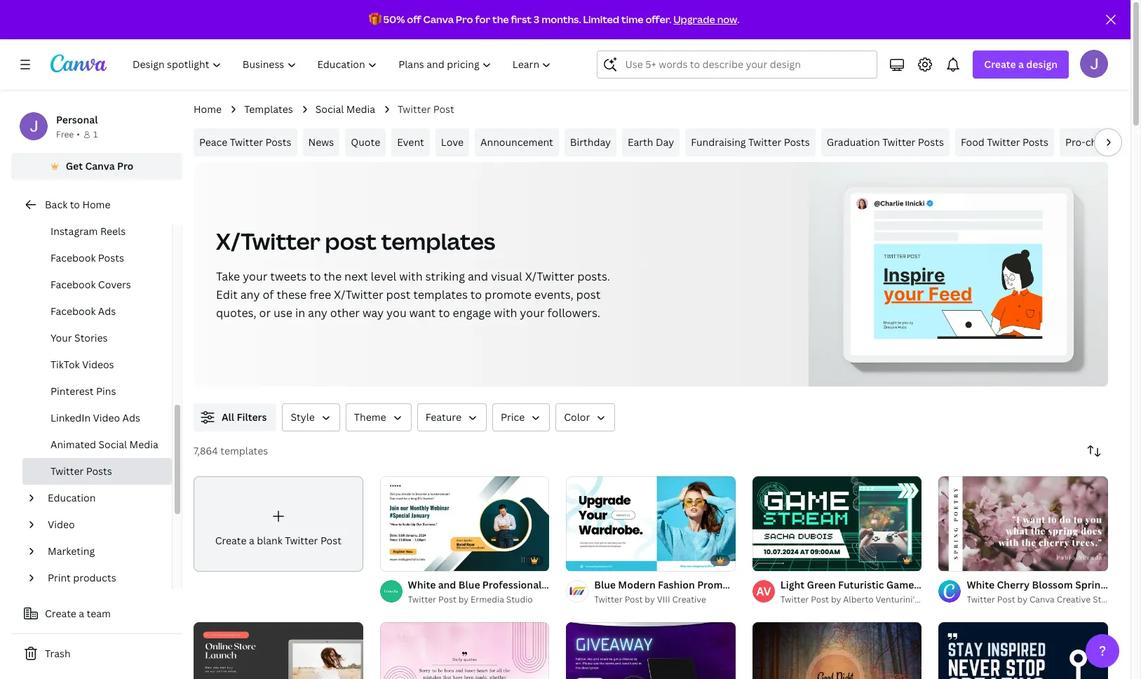 Task type: locate. For each thing, give the bounding box(es) containing it.
canva right "off"
[[423, 13, 454, 26]]

twitter right streaming
[[968, 578, 1002, 592]]

food twitter posts link
[[956, 128, 1055, 156]]

facebook up the your stories
[[51, 305, 96, 318]]

filters
[[237, 410, 267, 424]]

dark purple futuristic giveaway twitter post image
[[566, 622, 736, 679]]

x/twitter post templates image
[[809, 162, 1109, 387], [875, 244, 1043, 339]]

posts left food
[[918, 135, 944, 149]]

white for white cherry blossom spring twitter
[[967, 578, 995, 592]]

0 vertical spatial any
[[240, 287, 260, 302]]

price button
[[493, 403, 550, 432]]

Sort by button
[[1081, 437, 1109, 465]]

with
[[399, 269, 423, 284], [494, 305, 517, 321]]

studio
[[506, 594, 533, 606], [1093, 594, 1120, 606]]

templates
[[381, 226, 496, 256], [413, 287, 468, 302], [220, 444, 268, 457]]

viii
[[657, 594, 670, 606]]

media up quote
[[346, 102, 375, 116]]

1 horizontal spatial canva
[[423, 13, 454, 26]]

canva right the get in the left top of the page
[[85, 159, 115, 173]]

x/twitter down next
[[334, 287, 384, 302]]

1 creative from the left
[[673, 594, 707, 606]]

covers
[[98, 278, 131, 291]]

templates up striking at the top left
[[381, 226, 496, 256]]

all
[[222, 410, 234, 424]]

white and blue professional business webinar twitter post image
[[380, 476, 550, 572]]

white inside white and blue professional business webinar twitter post twitter post by ermedia studio
[[408, 578, 436, 592]]

twitter down webinar on the bottom right of the page
[[594, 594, 623, 606]]

2 creative from the left
[[1057, 594, 1091, 606]]

video link
[[42, 511, 163, 538]]

0 horizontal spatial x/twitter
[[216, 226, 321, 256]]

facebook down instagram
[[51, 251, 96, 265]]

2 white from the left
[[967, 578, 995, 592]]

white left the cherry
[[967, 578, 995, 592]]

linkedin video ads
[[51, 411, 140, 424]]

ads
[[98, 305, 116, 318], [123, 411, 140, 424]]

video up marketing
[[48, 518, 75, 531]]

white cherry blossom spring twitter twitter post by canva creative studio
[[967, 578, 1142, 606]]

1 horizontal spatial with
[[494, 305, 517, 321]]

2 horizontal spatial create
[[985, 58, 1016, 71]]

and
[[468, 269, 488, 284], [438, 578, 456, 592]]

food
[[961, 135, 985, 149]]

twitter inside fundraising twitter posts link
[[749, 135, 782, 149]]

create a blank twitter post link
[[194, 476, 363, 572]]

x/twitter
[[216, 226, 321, 256], [525, 269, 575, 284], [334, 287, 384, 302]]

other
[[330, 305, 360, 321]]

create left design
[[985, 58, 1016, 71]]

twitter up viii
[[631, 578, 664, 592]]

1 vertical spatial facebook
[[51, 278, 96, 291]]

orange modern good night floral twitter post image
[[753, 622, 922, 679]]

education link
[[42, 485, 163, 511]]

1 horizontal spatial home
[[194, 102, 222, 116]]

by inside the blue modern fashion promotion twitter post twitter post by viii creative
[[645, 594, 655, 606]]

graduation twitter posts
[[827, 135, 944, 149]]

1 vertical spatial create
[[215, 534, 247, 547]]

post up twitter post by canva creative studio link
[[1004, 578, 1025, 592]]

0 vertical spatial video
[[93, 411, 120, 424]]

canva inside the white cherry blossom spring twitter twitter post by canva creative studio
[[1030, 594, 1055, 606]]

ads up animated social media
[[123, 411, 140, 424]]

0 vertical spatial your
[[243, 269, 268, 284]]

2 horizontal spatial a
[[1019, 58, 1024, 71]]

home up peace
[[194, 102, 222, 116]]

canva inside button
[[85, 159, 115, 173]]

reels
[[100, 225, 126, 238]]

venturini's
[[876, 594, 919, 606]]

2 blue from the left
[[594, 578, 616, 592]]

studio down spring
[[1093, 594, 1120, 606]]

posts.
[[578, 269, 610, 284]]

facebook up facebook ads
[[51, 278, 96, 291]]

products
[[73, 571, 116, 584]]

social down linkedin video ads link on the left bottom of page
[[99, 438, 127, 451]]

post down posts. on the top
[[576, 287, 601, 302]]

0 vertical spatial canva
[[423, 13, 454, 26]]

free
[[56, 128, 74, 140]]

posts down "reels"
[[98, 251, 124, 265]]

x/twitter up events,
[[525, 269, 575, 284]]

twitter inside food twitter posts link
[[987, 135, 1021, 149]]

1 horizontal spatial studio
[[1093, 594, 1120, 606]]

upgrade now button
[[674, 13, 738, 26]]

create a blank twitter post
[[215, 534, 342, 547]]

1 vertical spatial the
[[324, 269, 342, 284]]

create inside button
[[45, 607, 76, 620]]

0 horizontal spatial your
[[243, 269, 268, 284]]

video down pins
[[93, 411, 120, 424]]

None search field
[[597, 51, 878, 79]]

create down "print"
[[45, 607, 76, 620]]

engage
[[453, 305, 491, 321]]

take
[[216, 269, 240, 284]]

3 by from the left
[[645, 594, 655, 606]]

a inside button
[[79, 607, 84, 620]]

white inside the white cherry blossom spring twitter twitter post by canva creative studio
[[967, 578, 995, 592]]

instagram
[[51, 225, 98, 238]]

post down the cherry
[[998, 594, 1016, 606]]

a left the blank
[[249, 534, 255, 547]]

a left design
[[1019, 58, 1024, 71]]

and left the visual
[[468, 269, 488, 284]]

top level navigation element
[[123, 51, 564, 79]]

alberto venturini's team image
[[753, 580, 775, 603]]

4 by from the left
[[1018, 594, 1028, 606]]

0 horizontal spatial video
[[48, 518, 75, 531]]

white up twitter post by ermedia studio "link"
[[408, 578, 436, 592]]

0 horizontal spatial the
[[324, 269, 342, 284]]

canva down blossom
[[1030, 594, 1055, 606]]

light
[[781, 578, 805, 592]]

0 vertical spatial facebook
[[51, 251, 96, 265]]

post left ermedia
[[439, 594, 457, 606]]

back to home link
[[11, 191, 182, 219]]

1 vertical spatial any
[[308, 305, 328, 321]]

posts for food twitter posts
[[1023, 135, 1049, 149]]

animated social media
[[51, 438, 158, 451]]

with down promote
[[494, 305, 517, 321]]

facebook
[[51, 251, 96, 265], [51, 278, 96, 291], [51, 305, 96, 318]]

pro-
[[1066, 135, 1086, 149]]

tiktok videos link
[[22, 352, 172, 378]]

2 studio from the left
[[1093, 594, 1120, 606]]

twitter up the education at the left of the page
[[51, 464, 84, 478]]

post up next
[[325, 226, 377, 256]]

creative down blue modern fashion promotion twitter post link on the bottom
[[673, 594, 707, 606]]

posts down the 'animated social media' "link"
[[86, 464, 112, 478]]

blue modern fashion promotion twitter post image
[[566, 476, 736, 572]]

0 vertical spatial create
[[985, 58, 1016, 71]]

1 horizontal spatial post
[[386, 287, 411, 302]]

pro up back to home link
[[117, 159, 134, 173]]

education
[[48, 491, 96, 504]]

2 horizontal spatial x/twitter
[[525, 269, 575, 284]]

0 horizontal spatial with
[[399, 269, 423, 284]]

7,864
[[194, 444, 218, 457]]

social media link
[[316, 102, 375, 117]]

1 vertical spatial video
[[48, 518, 75, 531]]

to right want
[[439, 305, 450, 321]]

the up free
[[324, 269, 342, 284]]

studio down professional
[[506, 594, 533, 606]]

0 horizontal spatial a
[[79, 607, 84, 620]]

2 vertical spatial a
[[79, 607, 84, 620]]

2 facebook from the top
[[51, 278, 96, 291]]

1 horizontal spatial your
[[520, 305, 545, 321]]

twitter right peace
[[230, 135, 263, 149]]

your
[[243, 269, 268, 284], [520, 305, 545, 321]]

video inside linkedin video ads link
[[93, 411, 120, 424]]

media down linkedin video ads link on the left bottom of page
[[129, 438, 158, 451]]

months.
[[542, 13, 581, 26]]

your up of
[[243, 269, 268, 284]]

twitter left ermedia
[[408, 594, 436, 606]]

1 horizontal spatial creative
[[1057, 594, 1091, 606]]

posts left pro-
[[1023, 135, 1049, 149]]

blue inside white and blue professional business webinar twitter post twitter post by ermedia studio
[[459, 578, 480, 592]]

of
[[263, 287, 274, 302]]

1 vertical spatial a
[[249, 534, 255, 547]]

0 horizontal spatial create
[[45, 607, 76, 620]]

blue left the modern
[[594, 578, 616, 592]]

creative inside the blue modern fashion promotion twitter post twitter post by viii creative
[[673, 594, 707, 606]]

templates down striking at the top left
[[413, 287, 468, 302]]

posts down 'templates' link
[[266, 135, 292, 149]]

twitter post by viii creative link
[[594, 593, 736, 607]]

love link
[[436, 128, 469, 156]]

fundraising
[[691, 135, 746, 149]]

any right in
[[308, 305, 328, 321]]

2 vertical spatial x/twitter
[[334, 287, 384, 302]]

0 horizontal spatial white
[[408, 578, 436, 592]]

2 by from the left
[[831, 594, 842, 606]]

0 vertical spatial and
[[468, 269, 488, 284]]

event link
[[392, 128, 430, 156]]

1 vertical spatial ads
[[123, 411, 140, 424]]

facebook covers link
[[22, 272, 172, 298]]

1 vertical spatial templates
[[413, 287, 468, 302]]

by left viii
[[645, 594, 655, 606]]

peace
[[199, 135, 228, 149]]

get
[[66, 159, 83, 173]]

0 horizontal spatial blue
[[459, 578, 480, 592]]

create for create a blank twitter post
[[215, 534, 247, 547]]

pink minimalist daily quote twitter post image
[[380, 622, 550, 679]]

1 horizontal spatial ads
[[123, 411, 140, 424]]

ads down covers
[[98, 305, 116, 318]]

1 vertical spatial home
[[82, 198, 111, 211]]

2 vertical spatial templates
[[220, 444, 268, 457]]

creative down spring
[[1057, 594, 1091, 606]]

your
[[51, 331, 72, 345]]

limited
[[583, 13, 620, 26]]

a for design
[[1019, 58, 1024, 71]]

0 horizontal spatial studio
[[506, 594, 533, 606]]

light green futuristic game streaming twitter post twitter post by alberto venturini's team
[[781, 578, 1025, 606]]

by down the cherry
[[1018, 594, 1028, 606]]

home up instagram reels link
[[82, 198, 111, 211]]

0 vertical spatial the
[[493, 13, 509, 26]]

posts left graduation
[[784, 135, 810, 149]]

pro left "for" in the top of the page
[[456, 13, 473, 26]]

post inside the white cherry blossom spring twitter twitter post by canva creative studio
[[998, 594, 1016, 606]]

alberto venturini's team element
[[753, 580, 775, 603]]

with right level
[[399, 269, 423, 284]]

0 horizontal spatial home
[[82, 198, 111, 211]]

and up twitter post by ermedia studio "link"
[[438, 578, 456, 592]]

by left ermedia
[[459, 594, 469, 606]]

1 horizontal spatial video
[[93, 411, 120, 424]]

time
[[622, 13, 644, 26]]

facebook posts link
[[22, 245, 172, 272]]

1 horizontal spatial social
[[316, 102, 344, 116]]

by down the 'green'
[[831, 594, 842, 606]]

tweets
[[270, 269, 307, 284]]

1 horizontal spatial create
[[215, 534, 247, 547]]

home
[[194, 102, 222, 116], [82, 198, 111, 211]]

🎁
[[369, 13, 381, 26]]

twitter right food
[[987, 135, 1021, 149]]

post
[[433, 102, 455, 116], [321, 534, 342, 547], [667, 578, 688, 592], [1004, 578, 1025, 592], [787, 578, 808, 592], [439, 594, 457, 606], [811, 594, 829, 606], [625, 594, 643, 606], [998, 594, 1016, 606]]

1 blue from the left
[[459, 578, 480, 592]]

1
[[93, 128, 98, 140]]

2 horizontal spatial canva
[[1030, 594, 1055, 606]]

first
[[511, 13, 532, 26]]

0 horizontal spatial and
[[438, 578, 456, 592]]

create a design button
[[973, 51, 1069, 79]]

🎁 50% off canva pro for the first 3 months. limited time offer. upgrade now .
[[369, 13, 740, 26]]

1 studio from the left
[[506, 594, 533, 606]]

1 white from the left
[[408, 578, 436, 592]]

1 vertical spatial pro
[[117, 159, 134, 173]]

templates down "all filters"
[[220, 444, 268, 457]]

posts
[[266, 135, 292, 149], [784, 135, 810, 149], [918, 135, 944, 149], [1023, 135, 1049, 149], [98, 251, 124, 265], [86, 464, 112, 478]]

0 vertical spatial home
[[194, 102, 222, 116]]

create
[[985, 58, 1016, 71], [215, 534, 247, 547], [45, 607, 76, 620]]

twitter right fundraising
[[749, 135, 782, 149]]

2 vertical spatial canva
[[1030, 594, 1055, 606]]

a inside dropdown button
[[1019, 58, 1024, 71]]

0 horizontal spatial creative
[[673, 594, 707, 606]]

0 vertical spatial x/twitter
[[216, 226, 321, 256]]

social up news on the top
[[316, 102, 344, 116]]

0 horizontal spatial canva
[[85, 159, 115, 173]]

twitter right graduation
[[883, 135, 916, 149]]

facebook inside facebook posts link
[[51, 251, 96, 265]]

a left team
[[79, 607, 84, 620]]

0 vertical spatial pro
[[456, 13, 473, 26]]

peace twitter posts
[[199, 135, 292, 149]]

twitter posts
[[51, 464, 112, 478]]

0 horizontal spatial media
[[129, 438, 158, 451]]

the
[[493, 13, 509, 26], [324, 269, 342, 284]]

facebook inside "facebook covers" link
[[51, 278, 96, 291]]

Search search field
[[625, 51, 869, 78]]

a for blank
[[249, 534, 255, 547]]

create a team button
[[11, 600, 182, 628]]

1 horizontal spatial any
[[308, 305, 328, 321]]

facebook for facebook covers
[[51, 278, 96, 291]]

twitter down light
[[781, 594, 809, 606]]

social inside "link"
[[99, 438, 127, 451]]

templates inside take your tweets to the next level with striking and visual x/twitter posts. edit any of these free x/twitter post templates to promote events, post quotes, or use in any other way you want to engage with your followers.
[[413, 287, 468, 302]]

want
[[409, 305, 436, 321]]

white cherry blossom spring twitter post image
[[939, 476, 1109, 572]]

create a blank twitter post element
[[194, 476, 363, 572]]

0 horizontal spatial pro
[[117, 159, 134, 173]]

1 vertical spatial canva
[[85, 159, 115, 173]]

business
[[544, 578, 586, 592]]

the right "for" in the top of the page
[[493, 13, 509, 26]]

x/twitter up tweets
[[216, 226, 321, 256]]

blue up twitter post by ermedia studio "link"
[[459, 578, 480, 592]]

you
[[387, 305, 407, 321]]

0 vertical spatial ads
[[98, 305, 116, 318]]

1 vertical spatial and
[[438, 578, 456, 592]]

blue modern fashion promotion twitter post link
[[594, 578, 808, 593]]

by inside the white cherry blossom spring twitter twitter post by canva creative studio
[[1018, 594, 1028, 606]]

1 vertical spatial social
[[99, 438, 127, 451]]

1 vertical spatial x/twitter
[[525, 269, 575, 284]]

1 horizontal spatial a
[[249, 534, 255, 547]]

0 vertical spatial with
[[399, 269, 423, 284]]

0 horizontal spatial social
[[99, 438, 127, 451]]

av link
[[753, 580, 775, 603]]

your down events,
[[520, 305, 545, 321]]

1 horizontal spatial and
[[468, 269, 488, 284]]

twitter inside peace twitter posts link
[[230, 135, 263, 149]]

2 vertical spatial facebook
[[51, 305, 96, 318]]

2 vertical spatial create
[[45, 607, 76, 620]]

quote link
[[345, 128, 386, 156]]

1 facebook from the top
[[51, 251, 96, 265]]

post up you
[[386, 287, 411, 302]]

announcement
[[481, 135, 553, 149]]

trash link
[[11, 640, 182, 668]]

twitter up event
[[398, 102, 431, 116]]

2 horizontal spatial post
[[576, 287, 601, 302]]

3 facebook from the top
[[51, 305, 96, 318]]

1 by from the left
[[459, 594, 469, 606]]

by inside light green futuristic game streaming twitter post twitter post by alberto venturini's team
[[831, 594, 842, 606]]

create left the blank
[[215, 534, 247, 547]]

facebook inside facebook ads link
[[51, 305, 96, 318]]

any left of
[[240, 287, 260, 302]]

style
[[291, 410, 315, 424]]

1 horizontal spatial media
[[346, 102, 375, 116]]

linkedin video ads link
[[22, 405, 172, 432]]

1 horizontal spatial blue
[[594, 578, 616, 592]]

1 horizontal spatial white
[[967, 578, 995, 592]]

0 vertical spatial a
[[1019, 58, 1024, 71]]

blue inside the blue modern fashion promotion twitter post twitter post by viii creative
[[594, 578, 616, 592]]

1 vertical spatial media
[[129, 438, 158, 451]]

linkedin
[[51, 411, 91, 424]]

create inside dropdown button
[[985, 58, 1016, 71]]

twitter right the blank
[[285, 534, 318, 547]]



Task type: describe. For each thing, give the bounding box(es) containing it.
visual
[[491, 269, 523, 284]]

creative inside the white cherry blossom spring twitter twitter post by canva creative studio
[[1057, 594, 1091, 606]]

twitter right team
[[967, 594, 996, 606]]

twitter post by ermedia studio link
[[408, 593, 550, 607]]

pro inside get canva pro button
[[117, 159, 134, 173]]

level
[[371, 269, 397, 284]]

alberto
[[844, 594, 874, 606]]

team
[[921, 594, 943, 606]]

graduation
[[827, 135, 880, 149]]

print products
[[48, 571, 116, 584]]

facebook ads link
[[22, 298, 172, 325]]

white and blue clean and bold quote twitter post image
[[939, 622, 1109, 679]]

ermedia
[[471, 594, 504, 606]]

twitter inside create a blank twitter post element
[[285, 534, 318, 547]]

twitter post
[[398, 102, 455, 116]]

videos
[[82, 358, 114, 371]]

striking
[[426, 269, 465, 284]]

post up twitter post by viii creative link
[[667, 578, 688, 592]]

1 vertical spatial with
[[494, 305, 517, 321]]

studio inside the white cherry blossom spring twitter twitter post by canva creative studio
[[1093, 594, 1120, 606]]

promote
[[485, 287, 532, 302]]

blank
[[257, 534, 283, 547]]

create for create a design
[[985, 58, 1016, 71]]

graduation twitter posts link
[[821, 128, 950, 156]]

theme
[[354, 410, 386, 424]]

get canva pro
[[66, 159, 134, 173]]

theme button
[[346, 403, 412, 432]]

twitter right the promotion
[[751, 578, 784, 592]]

streaming
[[917, 578, 966, 592]]

personal
[[56, 113, 98, 126]]

0 horizontal spatial post
[[325, 226, 377, 256]]

news
[[308, 135, 334, 149]]

peace twitter posts link
[[194, 128, 297, 156]]

facebook ads
[[51, 305, 116, 318]]

marketing link
[[42, 538, 163, 565]]

white for white and blue professional business webinar twitter post
[[408, 578, 436, 592]]

twitter right spring
[[1109, 578, 1142, 592]]

jacob simon image
[[1081, 50, 1109, 78]]

back
[[45, 198, 68, 211]]

cherry
[[997, 578, 1030, 592]]

1 horizontal spatial pro
[[456, 13, 473, 26]]

white and blue professional business webinar twitter post twitter post by ermedia studio
[[408, 578, 688, 606]]

instagram reels link
[[22, 218, 172, 245]]

quotes,
[[216, 305, 257, 321]]

birthday link
[[565, 128, 617, 156]]

events,
[[535, 287, 574, 302]]

social media
[[316, 102, 375, 116]]

futuristic
[[838, 578, 884, 592]]

back to home
[[45, 198, 111, 211]]

light green futuristic game streaming twitter post image
[[753, 476, 922, 572]]

create a team
[[45, 607, 111, 620]]

edit
[[216, 287, 238, 302]]

posts for fundraising twitter posts
[[784, 135, 810, 149]]

instagram reels
[[51, 225, 126, 238]]

pinterest pins link
[[22, 378, 172, 405]]

feature button
[[417, 403, 487, 432]]

posts for graduation twitter posts
[[918, 135, 944, 149]]

studio inside white and blue professional business webinar twitter post twitter post by ermedia studio
[[506, 594, 533, 606]]

to right back
[[70, 198, 80, 211]]

or
[[259, 305, 271, 321]]

video inside the video link
[[48, 518, 75, 531]]

promotion
[[698, 578, 748, 592]]

green
[[807, 578, 836, 592]]

off
[[407, 13, 421, 26]]

birthday
[[570, 135, 611, 149]]

online store launch with device mockup twitter post image
[[194, 622, 363, 679]]

twitter inside graduation twitter posts link
[[883, 135, 916, 149]]

the inside take your tweets to the next level with striking and visual x/twitter posts. edit any of these free x/twitter post templates to promote events, post quotes, or use in any other way you want to engage with your followers.
[[324, 269, 342, 284]]

for
[[475, 13, 491, 26]]

post down the modern
[[625, 594, 643, 606]]

post right av link
[[787, 578, 808, 592]]

take your tweets to the next level with striking and visual x/twitter posts. edit any of these free x/twitter post templates to promote events, post quotes, or use in any other way you want to engage with your followers.
[[216, 269, 610, 321]]

use
[[274, 305, 293, 321]]

and inside white and blue professional business webinar twitter post twitter post by ermedia studio
[[438, 578, 456, 592]]

free
[[310, 287, 331, 302]]

media inside "link"
[[129, 438, 158, 451]]

.
[[738, 13, 740, 26]]

food twitter posts
[[961, 135, 1049, 149]]

way
[[363, 305, 384, 321]]

style button
[[282, 403, 340, 432]]

post up love
[[433, 102, 455, 116]]

•
[[77, 128, 80, 140]]

price
[[501, 410, 525, 424]]

color
[[564, 410, 590, 424]]

0 vertical spatial templates
[[381, 226, 496, 256]]

to up free
[[310, 269, 321, 284]]

post right the blank
[[321, 534, 342, 547]]

animated social media link
[[22, 432, 172, 458]]

0 vertical spatial media
[[346, 102, 375, 116]]

pinterest
[[51, 384, 94, 398]]

post down the 'green'
[[811, 594, 829, 606]]

0 horizontal spatial any
[[240, 287, 260, 302]]

day
[[656, 135, 674, 149]]

blue modern fashion promotion twitter post twitter post by viii creative
[[594, 578, 808, 606]]

news link
[[303, 128, 340, 156]]

create for create a team
[[45, 607, 76, 620]]

design
[[1027, 58, 1058, 71]]

home link
[[194, 102, 222, 117]]

to up engage
[[471, 287, 482, 302]]

0 vertical spatial social
[[316, 102, 344, 116]]

followers.
[[548, 305, 601, 321]]

1 horizontal spatial x/twitter
[[334, 287, 384, 302]]

1 horizontal spatial the
[[493, 13, 509, 26]]

facebook covers
[[51, 278, 131, 291]]

print products link
[[42, 565, 163, 591]]

0 horizontal spatial ads
[[98, 305, 116, 318]]

your stories
[[51, 331, 108, 345]]

pro-choice
[[1066, 135, 1117, 149]]

1 vertical spatial your
[[520, 305, 545, 321]]

templates link
[[244, 102, 293, 117]]

facebook posts
[[51, 251, 124, 265]]

all filters button
[[194, 403, 277, 432]]

facebook for facebook posts
[[51, 251, 96, 265]]

a for team
[[79, 607, 84, 620]]

white cherry blossom spring twitter link
[[967, 578, 1142, 593]]

tiktok videos
[[51, 358, 114, 371]]

earth
[[628, 135, 654, 149]]

3
[[534, 13, 540, 26]]

facebook for facebook ads
[[51, 305, 96, 318]]

and inside take your tweets to the next level with striking and visual x/twitter posts. edit any of these free x/twitter post templates to promote events, post quotes, or use in any other way you want to engage with your followers.
[[468, 269, 488, 284]]

now
[[718, 13, 738, 26]]

pinterest pins
[[51, 384, 116, 398]]

7,864 templates
[[194, 444, 268, 457]]

by inside white and blue professional business webinar twitter post twitter post by ermedia studio
[[459, 594, 469, 606]]

posts for peace twitter posts
[[266, 135, 292, 149]]

pins
[[96, 384, 116, 398]]



Task type: vqa. For each thing, say whether or not it's contained in the screenshot.
Image Upscaler
no



